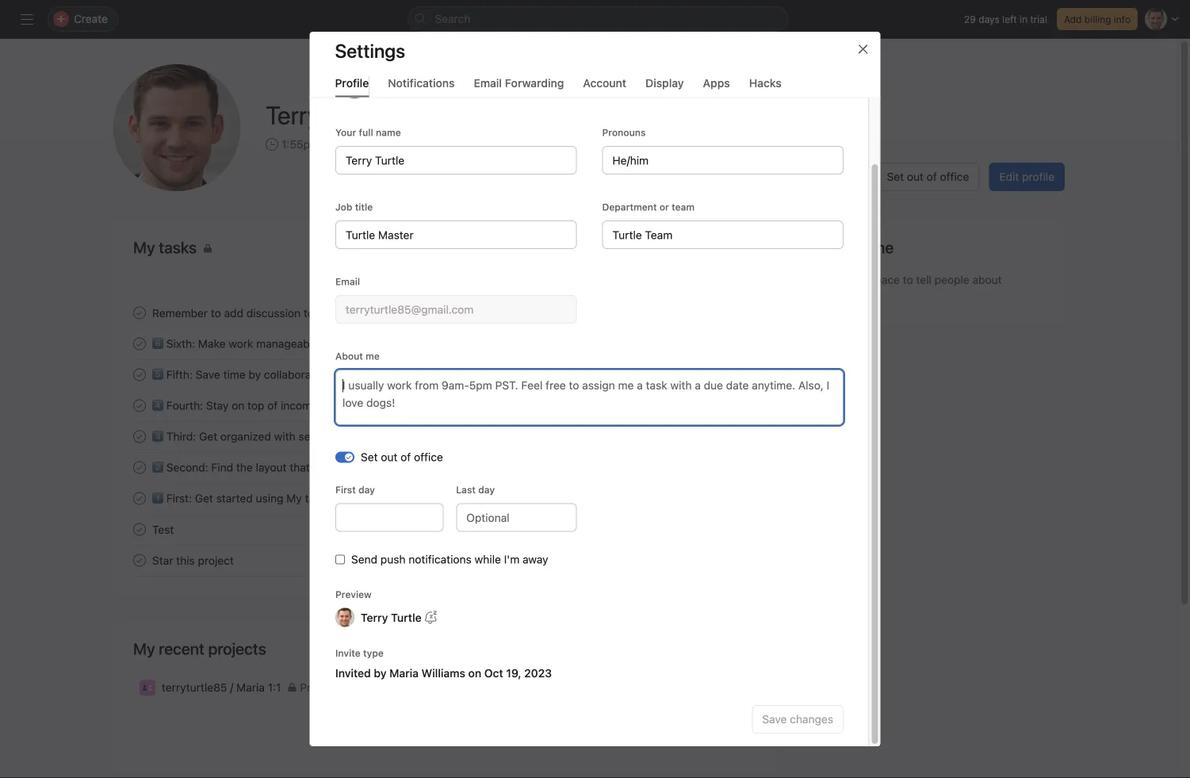 Task type: locate. For each thing, give the bounding box(es) containing it.
0 vertical spatial maria
[[389, 667, 418, 680]]

0 vertical spatial wednesday
[[696, 369, 748, 380]]

1 vertical spatial for
[[349, 461, 363, 474]]

completed image for 4️⃣
[[130, 396, 149, 415]]

sections
[[299, 430, 342, 443]]

completed image for star
[[130, 551, 149, 570]]

for left you
[[349, 461, 363, 474]]

completed image left remember
[[130, 303, 149, 323]]

2 completed checkbox from the top
[[130, 365, 149, 384]]

last
[[456, 484, 476, 495]]

of
[[927, 170, 938, 183], [268, 399, 278, 412], [400, 451, 411, 464]]

Completed checkbox
[[130, 303, 149, 323], [130, 427, 149, 446], [130, 458, 149, 477], [130, 520, 149, 539]]

completed image for 2️⃣
[[130, 458, 149, 477]]

by
[[249, 368, 261, 381], [374, 667, 386, 680]]

this for star
[[176, 554, 195, 567]]

terry turtle
[[361, 611, 421, 624]]

1 vertical spatial my
[[133, 639, 155, 658]]

1 vertical spatial get
[[195, 492, 213, 505]]

4 completed image from the top
[[130, 551, 149, 570]]

0 horizontal spatial email
[[335, 276, 360, 287]]

1 horizontal spatial by
[[374, 667, 386, 680]]

None text field
[[335, 146, 577, 175], [602, 221, 844, 249], [335, 295, 577, 324], [335, 503, 443, 532], [335, 146, 577, 175], [602, 221, 844, 249], [335, 295, 577, 324], [335, 503, 443, 532]]

sixth:
[[166, 337, 195, 350]]

use
[[825, 273, 845, 286]]

1 horizontal spatial set out of office
[[887, 170, 970, 183]]

1 completed image from the top
[[130, 365, 149, 384]]

1 vertical spatial wednesday
[[696, 431, 748, 442]]

0 horizontal spatial maria
[[237, 681, 265, 694]]

trial
[[1031, 13, 1048, 25]]

completed image left star
[[130, 551, 149, 570]]

my recent projects
[[133, 639, 266, 658]]

this right star
[[176, 554, 195, 567]]

office
[[941, 170, 970, 183], [414, 451, 443, 464]]

1 vertical spatial the
[[236, 461, 253, 474]]

terryturtle85@gmail.com link
[[397, 136, 525, 153]]

completed checkbox for 4️⃣
[[130, 396, 149, 415]]

1 vertical spatial by
[[374, 667, 386, 680]]

completed checkbox left 2️⃣
[[130, 458, 149, 477]]

completed checkbox left remember
[[130, 303, 149, 323]]

office left edit
[[941, 170, 970, 183]]

in right left
[[1020, 13, 1028, 25]]

1 vertical spatial set out of office
[[361, 451, 443, 464]]

to
[[903, 273, 914, 286], [211, 306, 221, 320]]

local
[[323, 138, 347, 151]]

0 horizontal spatial work
[[229, 337, 253, 350]]

get right first:
[[195, 492, 213, 505]]

5 completed checkbox from the top
[[130, 551, 149, 570]]

my
[[287, 492, 302, 505], [133, 639, 155, 658]]

completed checkbox left star
[[130, 551, 149, 570]]

completed checkbox left the 6️⃣
[[130, 334, 149, 353]]

0 vertical spatial work
[[229, 337, 253, 350]]

0 vertical spatial by
[[249, 368, 261, 381]]

1 horizontal spatial to
[[903, 273, 914, 286]]

completed image left 3️⃣
[[130, 427, 149, 446]]

0 horizontal spatial save
[[196, 368, 220, 381]]

right
[[322, 461, 346, 474]]

1 vertical spatial of
[[268, 399, 278, 412]]

1 vertical spatial save
[[762, 713, 787, 726]]

1 vertical spatial to
[[211, 306, 221, 320]]

time right local
[[350, 138, 372, 151]]

view
[[692, 242, 714, 253]]

1 vertical spatial this
[[176, 554, 195, 567]]

0 vertical spatial my
[[287, 492, 302, 505]]

1 horizontal spatial day
[[478, 484, 495, 495]]

all
[[717, 242, 727, 253]]

top
[[248, 399, 265, 412]]

about me
[[335, 351, 380, 362]]

maria left williams
[[389, 667, 418, 680]]

1 horizontal spatial this
[[848, 273, 867, 286]]

2 day from the left
[[478, 484, 495, 495]]

account
[[583, 76, 627, 89]]

time down the 6️⃣ sixth: make work manageable
[[223, 368, 246, 381]]

your full name
[[335, 127, 401, 138]]

terryturtle85 / maria 1:1
[[162, 681, 281, 694]]

terryturtle85
[[162, 681, 227, 694]]

0 horizontal spatial my
[[133, 639, 155, 658]]

tasks left "first"
[[305, 492, 332, 505]]

team
[[672, 202, 695, 213]]

2 completed image from the top
[[130, 396, 149, 415]]

4 completed image from the top
[[130, 489, 149, 508]]

1 day from the left
[[358, 484, 375, 495]]

email up the remember to add discussion topics for the next meeting
[[335, 276, 360, 287]]

0 vertical spatial to
[[903, 273, 914, 286]]

completed checkbox for 5️⃣
[[130, 365, 149, 384]]

1 horizontal spatial the
[[355, 306, 372, 320]]

by inside invite type invited by maria williams on oct 19, 2023
[[374, 667, 386, 680]]

1 vertical spatial email
[[335, 276, 360, 287]]

profile
[[1023, 170, 1055, 183]]

completed checkbox left 1️⃣
[[130, 489, 149, 508]]

completed checkbox left '5️⃣'
[[130, 365, 149, 384]]

save right fifth:
[[196, 368, 220, 381]]

1 wednesday from the top
[[696, 369, 748, 380]]

add
[[224, 306, 244, 320]]

save inside button
[[762, 713, 787, 726]]

1 horizontal spatial out
[[908, 170, 924, 183]]

0 vertical spatial tt
[[151, 102, 203, 154]]

settings
[[335, 40, 406, 62]]

0 horizontal spatial set
[[361, 451, 378, 464]]

0 horizontal spatial in
[[334, 368, 343, 381]]

3 completed checkbox from the top
[[130, 396, 149, 415]]

get for first:
[[195, 492, 213, 505]]

1 completed checkbox from the top
[[130, 303, 149, 323]]

0 horizontal spatial out
[[381, 451, 397, 464]]

email left the forwarding
[[474, 76, 502, 89]]

the left next
[[355, 306, 372, 320]]

1 vertical spatial tasks
[[305, 492, 332, 505]]

view all tasks button
[[685, 236, 760, 259]]

0 vertical spatial save
[[196, 368, 220, 381]]

job title
[[335, 202, 373, 213]]

add billing info button
[[1058, 8, 1139, 30]]

0 horizontal spatial this
[[176, 554, 195, 567]]

3 completed image from the top
[[130, 427, 149, 446]]

None text field
[[335, 221, 577, 249]]

of right top
[[268, 399, 278, 412]]

0 horizontal spatial the
[[236, 461, 253, 474]]

office right you
[[414, 451, 443, 464]]

completed image left '5️⃣'
[[130, 365, 149, 384]]

0 vertical spatial out
[[908, 170, 924, 183]]

out inside button
[[908, 170, 924, 183]]

time
[[350, 138, 372, 151], [223, 368, 246, 381]]

tasks right all
[[729, 242, 753, 253]]

2 horizontal spatial of
[[927, 170, 938, 183]]

1 vertical spatial set
[[361, 451, 378, 464]]

to left the tell
[[903, 273, 914, 286]]

0 horizontal spatial on
[[232, 399, 245, 412]]

tasks
[[729, 242, 753, 253], [305, 492, 332, 505]]

completed image left 1️⃣
[[130, 489, 149, 508]]

first day
[[335, 484, 375, 495]]

use this space to tell people about yourself.
[[825, 273, 1003, 304]]

day for first day
[[358, 484, 375, 495]]

to inside use this space to tell people about yourself.
[[903, 273, 914, 286]]

29 days left in trial
[[965, 13, 1048, 25]]

1 horizontal spatial time
[[350, 138, 372, 151]]

Third-person pronouns (e.g. she/her/hers) text field
[[602, 146, 844, 175]]

1 horizontal spatial on
[[468, 667, 481, 680]]

0 horizontal spatial tt
[[151, 102, 203, 154]]

1 vertical spatial maria
[[237, 681, 265, 694]]

profile button
[[335, 76, 369, 97]]

my up people icon
[[133, 639, 155, 658]]

1 horizontal spatial email
[[474, 76, 502, 89]]

completed checkbox for 3️⃣
[[130, 427, 149, 446]]

1 vertical spatial on
[[468, 667, 481, 680]]

1 vertical spatial work
[[331, 399, 355, 412]]

work right make
[[229, 337, 253, 350]]

4 completed checkbox from the top
[[130, 489, 149, 508]]

get right third:
[[199, 430, 218, 443]]

0 horizontal spatial office
[[414, 451, 443, 464]]

1 vertical spatial office
[[414, 451, 443, 464]]

my tasks
[[133, 238, 197, 257]]

out
[[908, 170, 924, 183], [381, 451, 397, 464]]

completed image left the 6️⃣
[[130, 334, 149, 353]]

19,
[[506, 667, 521, 680]]

email forwarding button
[[474, 76, 564, 97]]

1 horizontal spatial work
[[331, 399, 355, 412]]

completed checkbox for remember
[[130, 303, 149, 323]]

send
[[351, 553, 377, 566]]

star this project
[[152, 554, 234, 567]]

of left edit
[[927, 170, 938, 183]]

completed image left test
[[130, 520, 149, 539]]

to left add at the left top of page
[[211, 306, 221, 320]]

0 vertical spatial this
[[848, 273, 867, 286]]

work down the asana
[[331, 399, 355, 412]]

this for use
[[848, 273, 867, 286]]

email inside button
[[474, 76, 502, 89]]

1 vertical spatial out
[[381, 451, 397, 464]]

0 vertical spatial for
[[338, 306, 352, 320]]

incoming
[[281, 399, 328, 412]]

pronouns
[[602, 127, 646, 138]]

next
[[375, 306, 397, 320]]

this up yourself.
[[848, 273, 867, 286]]

completed checkbox left test
[[130, 520, 149, 539]]

save left changes
[[762, 713, 787, 726]]

1 horizontal spatial of
[[400, 451, 411, 464]]

completed image for 5️⃣
[[130, 365, 149, 384]]

completed image
[[130, 365, 149, 384], [130, 396, 149, 415], [130, 427, 149, 446], [130, 551, 149, 570]]

0 vertical spatial set out of office
[[887, 170, 970, 183]]

0 vertical spatial of
[[927, 170, 938, 183]]

2️⃣ second: find the layout that's right for you
[[152, 461, 384, 474]]

2 completed image from the top
[[130, 334, 149, 353]]

2️⃣
[[152, 461, 163, 474]]

0 horizontal spatial set out of office
[[361, 451, 443, 464]]

1 vertical spatial in
[[334, 368, 343, 381]]

meeting
[[400, 306, 441, 320]]

get
[[199, 430, 218, 443], [195, 492, 213, 505]]

on
[[232, 399, 245, 412], [468, 667, 481, 680]]

i'm
[[504, 553, 520, 566]]

1 horizontal spatial office
[[941, 170, 970, 183]]

0 horizontal spatial to
[[211, 306, 221, 320]]

1 completed image from the top
[[130, 303, 149, 323]]

for right topics
[[338, 306, 352, 320]]

maria inside invite type invited by maria williams on oct 19, 2023
[[389, 667, 418, 680]]

completed image left the 4️⃣ at the bottom left
[[130, 396, 149, 415]]

1 horizontal spatial save
[[762, 713, 787, 726]]

completed image for 6️⃣
[[130, 334, 149, 353]]

1 horizontal spatial maria
[[389, 667, 418, 680]]

0 vertical spatial set
[[887, 170, 905, 183]]

away
[[523, 553, 548, 566]]

on left oct
[[468, 667, 481, 680]]

edit
[[1000, 170, 1020, 183]]

completed checkbox left the 4️⃣ at the bottom left
[[130, 396, 149, 415]]

1 completed checkbox from the top
[[130, 334, 149, 353]]

account button
[[583, 76, 627, 97]]

1 horizontal spatial my
[[287, 492, 302, 505]]

manageable
[[256, 337, 319, 350]]

0 vertical spatial office
[[941, 170, 970, 183]]

0 vertical spatial in
[[1020, 13, 1028, 25]]

tell
[[917, 273, 932, 286]]

1 vertical spatial tt
[[339, 612, 351, 623]]

1 horizontal spatial set
[[887, 170, 905, 183]]

left
[[1003, 13, 1018, 25]]

the right 'find'
[[236, 461, 253, 474]]

save changes
[[762, 713, 833, 726]]

on left top
[[232, 399, 245, 412]]

3 completed checkbox from the top
[[130, 458, 149, 477]]

set out of office
[[887, 170, 970, 183], [361, 451, 443, 464]]

2 completed checkbox from the top
[[130, 427, 149, 446]]

about me
[[825, 238, 894, 257]]

about
[[335, 351, 363, 362]]

completed checkbox left 3️⃣
[[130, 427, 149, 446]]

this inside use this space to tell people about yourself.
[[848, 273, 867, 286]]

3 completed image from the top
[[130, 458, 149, 477]]

people
[[935, 273, 970, 286]]

0 horizontal spatial of
[[268, 399, 278, 412]]

0 vertical spatial time
[[350, 138, 372, 151]]

day right "first"
[[358, 484, 375, 495]]

0 vertical spatial get
[[199, 430, 218, 443]]

of right you
[[400, 451, 411, 464]]

terry turtle
[[266, 100, 387, 130]]

completed image
[[130, 303, 149, 323], [130, 334, 149, 353], [130, 458, 149, 477], [130, 489, 149, 508], [130, 520, 149, 539]]

4️⃣ fourth: stay on top of incoming work
[[152, 399, 355, 412]]

0 horizontal spatial day
[[358, 484, 375, 495]]

0 horizontal spatial tasks
[[305, 492, 332, 505]]

1 horizontal spatial tasks
[[729, 242, 753, 253]]

maria right /
[[237, 681, 265, 694]]

0 vertical spatial tasks
[[729, 242, 753, 253]]

email for email forwarding
[[474, 76, 502, 89]]

topics
[[304, 306, 335, 320]]

day right the last
[[478, 484, 495, 495]]

Completed checkbox
[[130, 334, 149, 353], [130, 365, 149, 384], [130, 396, 149, 415], [130, 489, 149, 508], [130, 551, 149, 570]]

0 horizontal spatial time
[[223, 368, 246, 381]]

for
[[338, 306, 352, 320], [349, 461, 363, 474]]

in down about
[[334, 368, 343, 381]]

3️⃣
[[152, 430, 163, 443]]

my right 'using'
[[287, 492, 302, 505]]

collaborating
[[264, 368, 331, 381]]

0 vertical spatial email
[[474, 76, 502, 89]]

completed image left 2️⃣
[[130, 458, 149, 477]]

by up 4️⃣ fourth: stay on top of incoming work
[[249, 368, 261, 381]]

0 vertical spatial the
[[355, 306, 372, 320]]

day
[[358, 484, 375, 495], [478, 484, 495, 495]]

by down type at bottom left
[[374, 667, 386, 680]]

display button
[[646, 76, 684, 97]]



Task type: describe. For each thing, give the bounding box(es) containing it.
make
[[198, 337, 226, 350]]

6️⃣
[[152, 337, 163, 350]]

second:
[[166, 461, 208, 474]]

completed checkbox for 6️⃣
[[130, 334, 149, 353]]

1 horizontal spatial in
[[1020, 13, 1028, 25]]

last day
[[456, 484, 495, 495]]

0 vertical spatial on
[[232, 399, 245, 412]]

add billing info
[[1065, 13, 1131, 25]]

title
[[355, 202, 373, 213]]

discussion
[[247, 306, 301, 320]]

I usually work from 9am-5pm PST. Feel free to assign me a task with a due date anytime. Also, I love dogs! text field
[[335, 370, 844, 425]]

completed checkbox for 1️⃣
[[130, 489, 149, 508]]

completed image for 3️⃣
[[130, 427, 149, 446]]

notifications button
[[388, 76, 455, 97]]

people image
[[143, 683, 152, 693]]

4 completed checkbox from the top
[[130, 520, 149, 539]]

remember to add discussion topics for the next meeting
[[152, 306, 441, 320]]

notifications
[[408, 553, 471, 566]]

edit profile button
[[990, 163, 1066, 191]]

set out of office switch
[[335, 452, 354, 463]]

apps button
[[703, 76, 731, 97]]

stay
[[206, 399, 229, 412]]

Optional text field
[[456, 503, 577, 532]]

test
[[152, 523, 174, 536]]

email for email
[[335, 276, 360, 287]]

send push notifications while i'm away
[[351, 553, 548, 566]]

2 vertical spatial of
[[400, 451, 411, 464]]

project
[[198, 554, 234, 567]]

me
[[365, 351, 380, 362]]

name
[[376, 127, 401, 138]]

1 horizontal spatial tt
[[339, 612, 351, 623]]

changes
[[790, 713, 833, 726]]

display
[[646, 76, 684, 89]]

find
[[211, 461, 233, 474]]

job
[[335, 202, 352, 213]]

asana
[[346, 368, 377, 381]]

office inside button
[[941, 170, 970, 183]]

or
[[660, 202, 669, 213]]

with
[[274, 430, 296, 443]]

apps
[[703, 76, 731, 89]]

Send push notifications while I'm away checkbox
[[335, 555, 345, 565]]

get for third:
[[199, 430, 218, 443]]

3️⃣ third: get organized with sections
[[152, 430, 342, 443]]

layout
[[256, 461, 287, 474]]

recent projects
[[159, 639, 266, 658]]

on inside invite type invited by maria williams on oct 19, 2023
[[468, 667, 481, 680]]

1:1
[[268, 681, 281, 694]]

type
[[363, 648, 383, 659]]

williams
[[421, 667, 465, 680]]

using
[[256, 492, 284, 505]]

completed image for 1️⃣
[[130, 489, 149, 508]]

private
[[300, 681, 336, 694]]

your
[[335, 127, 356, 138]]

forwarding
[[505, 76, 564, 89]]

oct
[[484, 667, 503, 680]]

billing
[[1085, 13, 1112, 25]]

star
[[152, 554, 173, 567]]

5️⃣ fifth: save time by collaborating in asana
[[152, 368, 377, 381]]

2023
[[524, 667, 552, 680]]

full
[[359, 127, 373, 138]]

search list box
[[408, 6, 789, 32]]

profile
[[335, 76, 369, 89]]

of inside button
[[927, 170, 938, 183]]

view all tasks
[[692, 242, 753, 253]]

2 wednesday from the top
[[696, 431, 748, 442]]

days
[[979, 13, 1000, 25]]

started
[[216, 492, 253, 505]]

tasks inside view all tasks button
[[729, 242, 753, 253]]

notifications
[[388, 76, 455, 89]]

1️⃣ first: get started using my tasks
[[152, 492, 332, 505]]

preview
[[335, 589, 371, 600]]

search
[[435, 12, 471, 25]]

first:
[[166, 492, 192, 505]]

push
[[380, 553, 405, 566]]

5 completed image from the top
[[130, 520, 149, 539]]

organized
[[221, 430, 271, 443]]

set out of office inside button
[[887, 170, 970, 183]]

completed checkbox for star
[[130, 551, 149, 570]]

you
[[366, 461, 384, 474]]

set inside button
[[887, 170, 905, 183]]

remember
[[152, 306, 208, 320]]

wednesday button
[[696, 369, 748, 380]]

invite type invited by maria williams on oct 19, 2023
[[335, 648, 552, 680]]

1 vertical spatial time
[[223, 368, 246, 381]]

third:
[[166, 430, 196, 443]]

that's
[[290, 461, 319, 474]]

5️⃣
[[152, 368, 163, 381]]

0 horizontal spatial by
[[249, 368, 261, 381]]

day for last day
[[478, 484, 495, 495]]

add
[[1065, 13, 1083, 25]]

4️⃣
[[152, 399, 163, 412]]

department or team
[[602, 202, 695, 213]]

department
[[602, 202, 657, 213]]

turtle
[[391, 611, 421, 624]]

fifth:
[[166, 368, 193, 381]]

fourth:
[[166, 399, 203, 412]]

completed checkbox for 2️⃣
[[130, 458, 149, 477]]

about
[[973, 273, 1003, 286]]

close image
[[857, 43, 870, 56]]

completed image for remember
[[130, 303, 149, 323]]



Task type: vqa. For each thing, say whether or not it's contained in the screenshot.
left the of
yes



